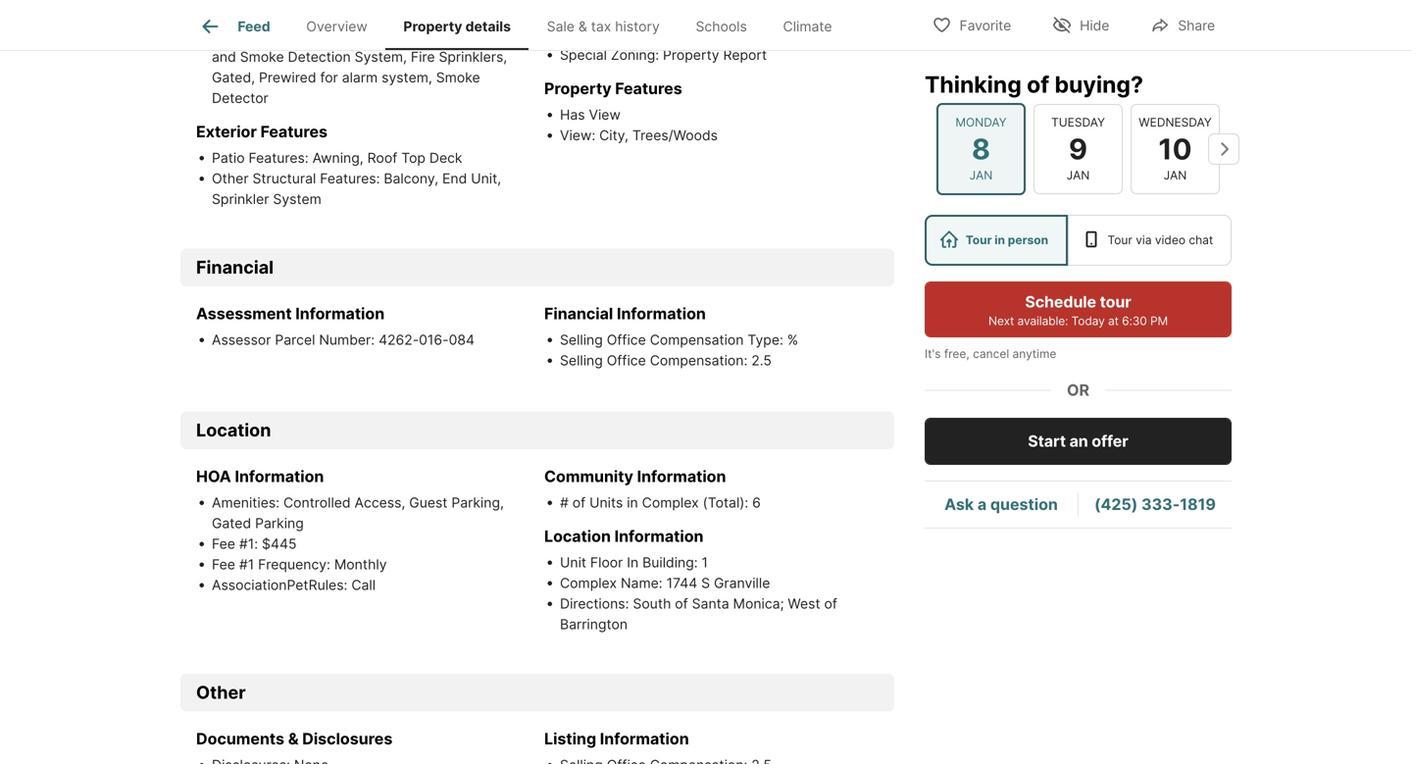 Task type: locate. For each thing, give the bounding box(es) containing it.
top
[[401, 149, 426, 166]]

jan down 9
[[1067, 168, 1090, 182]]

jan down 8
[[970, 168, 993, 182]]

1 fee from the top
[[212, 535, 235, 552]]

0 horizontal spatial location
[[196, 419, 271, 441]]

0 horizontal spatial property
[[404, 18, 462, 35]]

tab list containing feed
[[180, 0, 866, 50]]

tour left person
[[966, 233, 992, 247]]

property
[[404, 18, 462, 35], [663, 46, 719, 63], [544, 79, 612, 98]]

frequency:
[[258, 556, 330, 573]]

tour
[[1100, 292, 1131, 311]]

0 vertical spatial location
[[196, 419, 271, 441]]

jan for 8
[[970, 168, 993, 182]]

1 horizontal spatial complex
[[642, 494, 699, 511]]

2 horizontal spatial property
[[663, 46, 719, 63]]

1819
[[1180, 495, 1216, 514]]

property inside property features has view view: city, trees/woods
[[544, 79, 612, 98]]

0 horizontal spatial smoke
[[240, 48, 284, 65]]

information inside financial information selling office compensation type: % selling office compensation: 2.5
[[617, 304, 706, 323]]

1 vertical spatial &
[[288, 729, 299, 748]]

0 horizontal spatial fire
[[411, 48, 435, 65]]

financial inside financial information selling office compensation type: % selling office compensation: 2.5
[[544, 304, 613, 323]]

automatic
[[333, 7, 399, 24]]

8
[[972, 132, 991, 166]]

1 vertical spatial fee
[[212, 556, 235, 573]]

(425) 333-1819
[[1095, 495, 1216, 514]]

0 horizontal spatial features
[[261, 122, 328, 141]]

1 vertical spatial office
[[607, 352, 646, 369]]

1 vertical spatial zoning:
[[611, 46, 659, 63]]

compensation:
[[650, 352, 748, 369]]

fee down the gated
[[212, 535, 235, 552]]

selling
[[560, 331, 603, 348], [560, 352, 603, 369]]

smoke
[[240, 48, 284, 65], [436, 69, 480, 86]]

information up the compensation
[[617, 304, 706, 323]]

1 tour from the left
[[966, 233, 992, 247]]

property inside tab
[[404, 18, 462, 35]]

of right #
[[573, 494, 586, 511]]

features inside exterior features patio features: awning, roof top deck
[[261, 122, 328, 141]]

& right documents
[[288, 729, 299, 748]]

location information unit floor in building: 1 complex name: 1744 s granville
[[544, 526, 770, 591]]

0 vertical spatial zoning:
[[560, 26, 608, 42]]

office left the compensation
[[607, 331, 646, 348]]

information for community
[[637, 467, 726, 486]]

1 vertical spatial complex
[[560, 575, 617, 591]]

property details tab
[[386, 3, 529, 50]]

complex left (total):
[[642, 494, 699, 511]]

fee inside fee #1 frequency: monthly associationpetrules: call
[[212, 556, 235, 573]]

& left tax
[[579, 18, 587, 35]]

1 vertical spatial features
[[261, 122, 328, 141]]

access, down carbon
[[435, 28, 486, 44]]

information inside location information unit floor in building: 1 complex name: 1744 s granville
[[615, 526, 704, 546]]

guest
[[409, 494, 448, 511]]

information inside assessment information assessor parcel number: 4262-016-084
[[296, 304, 385, 323]]

information up number:
[[296, 304, 385, 323]]

property for features
[[544, 79, 612, 98]]

south of santa monica; west of barrington
[[560, 595, 838, 632]]

fee #1 frequency: monthly associationpetrules: call
[[212, 556, 387, 593]]

thinking
[[925, 71, 1022, 98]]

0 vertical spatial access,
[[435, 28, 486, 44]]

jan for 10
[[1164, 168, 1187, 182]]

other for other
[[196, 681, 246, 703]]

wednesday 10 jan
[[1139, 115, 1212, 182]]

0 vertical spatial &
[[579, 18, 587, 35]]

0 vertical spatial fire
[[490, 28, 514, 44]]

location inside location information unit floor in building: 1 complex name: 1744 s granville
[[544, 526, 611, 546]]

features: up structural
[[249, 149, 309, 166]]

1 horizontal spatial financial
[[544, 304, 613, 323]]

fire up system,
[[411, 48, 435, 65]]

detector(s),
[[279, 28, 357, 44]]

jan for 9
[[1067, 168, 1090, 182]]

2 jan from the left
[[1067, 168, 1090, 182]]

of inside community information # of units in complex (total): 6
[[573, 494, 586, 511]]

1 horizontal spatial property
[[544, 79, 612, 98]]

parking
[[255, 515, 304, 531]]

zoning: down 'lar3'
[[611, 46, 659, 63]]

other down 'patio' at the top left of page
[[212, 170, 249, 187]]

deck
[[429, 149, 462, 166]]

financial for financial
[[196, 256, 274, 278]]

video
[[1155, 233, 1186, 247]]

jan
[[970, 168, 993, 182], [1067, 168, 1090, 182], [1164, 168, 1187, 182]]

at
[[1108, 314, 1119, 328]]

features: inside exterior features patio features: awning, roof top deck
[[249, 149, 309, 166]]

view:
[[560, 127, 596, 143]]

office left the compensation:
[[607, 352, 646, 369]]

access, left guest
[[355, 494, 405, 511]]

2 horizontal spatial jan
[[1164, 168, 1187, 182]]

1 vertical spatial features:
[[249, 149, 309, 166]]

0 vertical spatial in
[[995, 233, 1005, 247]]

financial
[[196, 256, 274, 278], [544, 304, 613, 323]]

unit,
[[471, 170, 501, 187]]

of left buying? on the right of page
[[1027, 71, 1050, 98]]

tour via video chat
[[1108, 233, 1214, 247]]

associationpetrules:
[[212, 576, 348, 593]]

property for details
[[404, 18, 462, 35]]

tour inside tour via video chat option
[[1108, 233, 1133, 247]]

zoning: up special
[[560, 26, 608, 42]]

1 horizontal spatial jan
[[1067, 168, 1090, 182]]

1 vertical spatial financial
[[544, 304, 613, 323]]

& inside tab
[[579, 18, 587, 35]]

santa
[[692, 595, 729, 612]]

complex inside community information # of units in complex (total): 6
[[642, 494, 699, 511]]

tour in person option
[[925, 215, 1068, 266]]

tour inside tour in person option
[[966, 233, 992, 247]]

person
[[1008, 233, 1048, 247]]

0 vertical spatial property
[[404, 18, 462, 35]]

1
[[702, 554, 708, 571]]

next image
[[1208, 133, 1240, 165]]

tuesday
[[1051, 115, 1105, 129]]

community information # of units in complex (total): 6
[[544, 467, 761, 511]]

1 horizontal spatial smoke
[[436, 69, 480, 86]]

sale & tax history
[[547, 18, 660, 35]]

information for listing
[[600, 729, 689, 748]]

1 vertical spatial property
[[663, 46, 719, 63]]

start an offer
[[1028, 432, 1129, 451]]

smoke down monoxide
[[240, 48, 284, 65]]

1 vertical spatial location
[[544, 526, 611, 546]]

disclosures
[[302, 729, 393, 748]]

in inside community information # of units in complex (total): 6
[[627, 494, 638, 511]]

schools
[[696, 18, 747, 35]]

0 horizontal spatial tour
[[966, 233, 992, 247]]

3 jan from the left
[[1164, 168, 1187, 182]]

other up documents
[[196, 681, 246, 703]]

0 horizontal spatial &
[[288, 729, 299, 748]]

gated
[[212, 515, 251, 531]]

listing information
[[544, 729, 689, 748]]

features: up detector(s), on the top of the page
[[269, 7, 329, 24]]

(425) 333-1819 link
[[1095, 495, 1216, 514]]

details
[[466, 18, 511, 35]]

monthly
[[334, 556, 387, 573]]

special
[[560, 46, 607, 63]]

0 horizontal spatial financial
[[196, 256, 274, 278]]

features: down awning,
[[320, 170, 380, 187]]

features:
[[269, 7, 329, 24], [249, 149, 309, 166], [320, 170, 380, 187]]

information for financial
[[617, 304, 706, 323]]

alarm
[[342, 69, 378, 86]]

1 vertical spatial selling
[[560, 352, 603, 369]]

1 office from the top
[[607, 331, 646, 348]]

0 horizontal spatial access,
[[355, 494, 405, 511]]

has
[[560, 106, 585, 123]]

2 tour from the left
[[1108, 233, 1133, 247]]

list box
[[925, 215, 1232, 266]]

1 vertical spatial fire
[[411, 48, 435, 65]]

0 vertical spatial financial
[[196, 256, 274, 278]]

fee for fee #1: $445
[[212, 535, 235, 552]]

2 vertical spatial property
[[544, 79, 612, 98]]

& for documents
[[288, 729, 299, 748]]

0 horizontal spatial complex
[[560, 575, 617, 591]]

2 vertical spatial features:
[[320, 170, 380, 187]]

location up unit
[[544, 526, 611, 546]]

features inside property features has view view: city, trees/woods
[[615, 79, 682, 98]]

0 horizontal spatial in
[[627, 494, 638, 511]]

0 vertical spatial selling
[[560, 331, 603, 348]]

2 office from the top
[[607, 352, 646, 369]]

jan inside monday 8 jan
[[970, 168, 993, 182]]

via
[[1136, 233, 1152, 247]]

1 horizontal spatial tour
[[1108, 233, 1133, 247]]

1 vertical spatial other
[[196, 681, 246, 703]]

2 fee from the top
[[212, 556, 235, 573]]

favorite
[[960, 17, 1011, 34]]

0.1693
[[670, 5, 714, 22]]

fee left #1
[[212, 556, 235, 573]]

complex up directions:
[[560, 575, 617, 591]]

0 horizontal spatial jan
[[970, 168, 993, 182]]

smoke down "sprinklers,"
[[436, 69, 480, 86]]

in left person
[[995, 233, 1005, 247]]

#1:
[[239, 535, 258, 552]]

1 horizontal spatial location
[[544, 526, 611, 546]]

1 vertical spatial access,
[[355, 494, 405, 511]]

None button
[[937, 103, 1026, 195], [1034, 104, 1123, 194], [1131, 104, 1220, 194], [937, 103, 1026, 195], [1034, 104, 1123, 194], [1131, 104, 1220, 194]]

jan inside the tuesday 9 jan
[[1067, 168, 1090, 182]]

information
[[296, 304, 385, 323], [617, 304, 706, 323], [235, 467, 324, 486], [637, 467, 726, 486], [615, 526, 704, 546], [600, 729, 689, 748]]

information up (total):
[[637, 467, 726, 486]]

location for location
[[196, 419, 271, 441]]

in inside tour in person option
[[995, 233, 1005, 247]]

features up view
[[615, 79, 682, 98]]

0 vertical spatial complex
[[642, 494, 699, 511]]

climate
[[783, 18, 832, 35]]

information for location
[[615, 526, 704, 546]]

features for property features
[[615, 79, 682, 98]]

1 horizontal spatial access,
[[435, 28, 486, 44]]

start an offer button
[[925, 418, 1232, 465]]

fire up "sprinklers,"
[[490, 28, 514, 44]]

0 vertical spatial office
[[607, 331, 646, 348]]

1 jan from the left
[[970, 168, 993, 182]]

in right units
[[627, 494, 638, 511]]

0 vertical spatial other
[[212, 170, 249, 187]]

&
[[579, 18, 587, 35], [288, 729, 299, 748]]

system
[[273, 191, 322, 207]]

(425)
[[1095, 495, 1138, 514]]

1 selling from the top
[[560, 331, 603, 348]]

jan inside wednesday 10 jan
[[1164, 168, 1187, 182]]

information inside community information # of units in complex (total): 6
[[637, 467, 726, 486]]

monday 8 jan
[[956, 115, 1007, 182]]

tab list
[[180, 0, 866, 50]]

1 horizontal spatial zoning:
[[611, 46, 659, 63]]

tour left via
[[1108, 233, 1133, 247]]

1 vertical spatial in
[[627, 494, 638, 511]]

0 vertical spatial fee
[[212, 535, 235, 552]]

gated,
[[212, 69, 255, 86]]

features up other structural features:
[[261, 122, 328, 141]]

0 vertical spatial features
[[615, 79, 682, 98]]

1 horizontal spatial in
[[995, 233, 1005, 247]]

fee
[[212, 535, 235, 552], [212, 556, 235, 573]]

monoxide
[[212, 28, 275, 44]]

016-
[[419, 331, 449, 348]]

jan down 10
[[1164, 168, 1187, 182]]

information up building:
[[615, 526, 704, 546]]

name:
[[621, 575, 663, 591]]

location up hoa
[[196, 419, 271, 441]]

property features has view view: city, trees/woods
[[544, 79, 718, 143]]

type:
[[748, 331, 783, 348]]

information up amenities: at left
[[235, 467, 324, 486]]

information right listing
[[600, 729, 689, 748]]

0 vertical spatial smoke
[[240, 48, 284, 65]]

1 horizontal spatial features
[[615, 79, 682, 98]]

1 horizontal spatial &
[[579, 18, 587, 35]]

community
[[544, 467, 633, 486]]

of
[[1027, 71, 1050, 98], [573, 494, 586, 511], [675, 595, 688, 612], [824, 595, 838, 612]]

monday
[[956, 115, 1007, 129]]

and
[[212, 48, 236, 65]]



Task type: vqa. For each thing, say whether or not it's contained in the screenshot.
the "Location Information Unit Floor In Building: 1 Complex Name: 1744 S Granville"
yes



Task type: describe. For each thing, give the bounding box(es) containing it.
controlled
[[283, 494, 351, 511]]

1744
[[667, 575, 698, 591]]

next
[[989, 314, 1014, 328]]

333-
[[1142, 495, 1180, 514]]

#1
[[239, 556, 254, 573]]

anytime
[[1013, 347, 1057, 361]]

hoa
[[196, 467, 231, 486]]

directions:
[[560, 595, 633, 612]]

climate tab
[[765, 3, 850, 50]]

question
[[990, 495, 1058, 514]]

assessment
[[196, 304, 292, 323]]

access, inside the controlled access, guest parking, gated parking
[[355, 494, 405, 511]]

today
[[1072, 314, 1105, 328]]

chat
[[1189, 233, 1214, 247]]

of right west
[[824, 595, 838, 612]]

hide button
[[1036, 4, 1126, 45]]

detection
[[288, 48, 351, 65]]

other for other structural features:
[[212, 170, 249, 187]]

ask a question link
[[945, 495, 1058, 514]]

tax
[[591, 18, 611, 35]]

floor
[[590, 554, 623, 571]]

information for hoa
[[235, 467, 324, 486]]

fee for fee #1 frequency: monthly associationpetrules: call
[[212, 556, 235, 573]]

financial information selling office compensation type: % selling office compensation: 2.5
[[544, 304, 799, 369]]

granville
[[714, 575, 770, 591]]

free,
[[944, 347, 970, 361]]

patio
[[212, 149, 245, 166]]

start
[[1028, 432, 1066, 451]]

1 horizontal spatial fire
[[490, 28, 514, 44]]

security
[[212, 7, 265, 24]]

tour for tour via video chat
[[1108, 233, 1133, 247]]

carbon
[[441, 7, 489, 24]]

s
[[701, 575, 710, 591]]

information for assessment
[[296, 304, 385, 323]]

9
[[1069, 132, 1088, 166]]

share button
[[1134, 4, 1232, 45]]

exterior features patio features: awning, roof top deck
[[196, 122, 462, 166]]

overview tab
[[288, 3, 386, 50]]

schedule
[[1025, 292, 1097, 311]]

(total):
[[703, 494, 749, 511]]

schools tab
[[678, 3, 765, 50]]

available:
[[1018, 314, 1068, 328]]

tour for tour in person
[[966, 233, 992, 247]]

prewired
[[259, 69, 316, 86]]

exterior
[[196, 122, 257, 141]]

size
[[585, 5, 612, 22]]

ask
[[945, 495, 974, 514]]

tuesday 9 jan
[[1051, 115, 1105, 182]]

sprinklers,
[[439, 48, 507, 65]]

sprinkler
[[212, 191, 269, 207]]

end
[[442, 170, 467, 187]]

or
[[1067, 381, 1090, 400]]

feed link
[[198, 15, 270, 38]]

of down 1744
[[675, 595, 688, 612]]

share
[[1178, 17, 1215, 34]]

list box containing tour in person
[[925, 215, 1232, 266]]

features for exterior features
[[261, 122, 328, 141]]

0 vertical spatial features:
[[269, 7, 329, 24]]

compensation
[[650, 331, 744, 348]]

balcony, end unit, sprinkler system
[[212, 170, 501, 207]]

thinking of buying?
[[925, 71, 1143, 98]]

lar3
[[612, 26, 647, 42]]

6
[[752, 494, 761, 511]]

6:30
[[1122, 314, 1147, 328]]

(acres):
[[616, 5, 667, 22]]

barrington
[[560, 616, 628, 632]]

assessment information assessor parcel number: 4262-016-084
[[196, 304, 475, 348]]

balcony,
[[384, 170, 438, 187]]

0 horizontal spatial zoning:
[[560, 26, 608, 42]]

property details
[[404, 18, 511, 35]]

10
[[1159, 132, 1192, 166]]

tour via video chat option
[[1068, 215, 1232, 266]]

financial for financial information selling office compensation type: % selling office compensation: 2.5
[[544, 304, 613, 323]]

sale
[[547, 18, 575, 35]]

monica;
[[733, 595, 784, 612]]

location for location information unit floor in building: 1 complex name: 1744 s granville
[[544, 526, 611, 546]]

4262-
[[379, 331, 419, 348]]

cancel
[[973, 347, 1009, 361]]

access, inside automatic gate, carbon monoxide detector(s), card/code access, fire and smoke detection system, fire sprinklers, gated, prewired for alarm system, smoke detector
[[435, 28, 486, 44]]

lot size (acres): 0.1693 zoning: lar3 special zoning: property report
[[560, 5, 767, 63]]

parcel
[[275, 331, 315, 348]]

documents
[[196, 729, 284, 748]]

1 vertical spatial smoke
[[436, 69, 480, 86]]

view
[[589, 106, 621, 123]]

complex inside location information unit floor in building: 1 complex name: 1744 s granville
[[560, 575, 617, 591]]

a
[[978, 495, 987, 514]]

building:
[[643, 554, 698, 571]]

card/code
[[361, 28, 431, 44]]

2.5
[[752, 352, 772, 369]]

report
[[723, 46, 767, 63]]

roof
[[367, 149, 397, 166]]

sale & tax history tab
[[529, 3, 678, 50]]

084
[[449, 331, 475, 348]]

property inside lot size (acres): 0.1693 zoning: lar3 special zoning: property report
[[663, 46, 719, 63]]

fee #1: $445
[[212, 535, 297, 552]]

#
[[560, 494, 569, 511]]

favorite button
[[916, 4, 1028, 45]]

gate,
[[403, 7, 438, 24]]

& for sale
[[579, 18, 587, 35]]

controlled access, guest parking, gated parking
[[212, 494, 504, 531]]

2 selling from the top
[[560, 352, 603, 369]]



